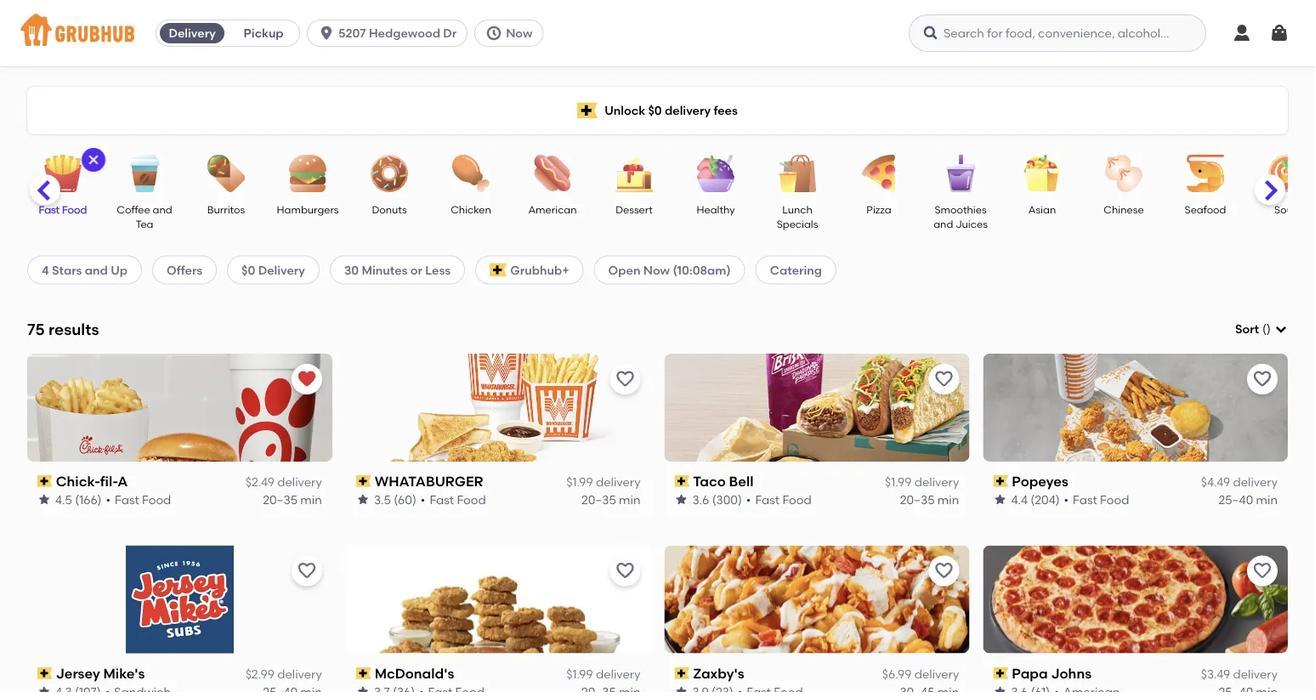 Task type: vqa. For each thing, say whether or not it's contained in the screenshot.


Task type: locate. For each thing, give the bounding box(es) containing it.
2 horizontal spatial 20–35 min
[[901, 492, 960, 507]]

• down bell
[[747, 492, 751, 507]]

1 horizontal spatial and
[[153, 203, 172, 216]]

and up tea
[[153, 203, 172, 216]]

min left 3.6
[[619, 492, 641, 507]]

3.5 (60)
[[374, 492, 416, 507]]

min
[[301, 492, 322, 507], [619, 492, 641, 507], [938, 492, 960, 507], [1257, 492, 1279, 507]]

min for chick-fil-a
[[301, 492, 322, 507]]

2 • fast food from the left
[[421, 492, 486, 507]]

$1.99
[[567, 475, 593, 490], [885, 475, 912, 490], [567, 667, 593, 682]]

papa johns logo image
[[984, 546, 1289, 654]]

star icon image
[[37, 493, 51, 507], [356, 493, 370, 507], [675, 493, 689, 507], [994, 493, 1007, 507], [37, 685, 51, 692], [356, 685, 370, 692], [675, 685, 689, 692], [994, 685, 1007, 692]]

and inside coffee and tea
[[153, 203, 172, 216]]

main navigation navigation
[[0, 0, 1316, 66]]

svg image
[[1233, 23, 1253, 43], [1270, 23, 1290, 43], [318, 25, 335, 42]]

•
[[106, 492, 111, 507], [421, 492, 425, 507], [747, 492, 751, 507], [1064, 492, 1069, 507]]

3 20–35 from the left
[[901, 492, 935, 507]]

subscription pass image
[[37, 476, 52, 487], [356, 476, 371, 487], [994, 476, 1009, 487], [994, 668, 1009, 680]]

$1.99 for mcdonald's
[[567, 667, 593, 682]]

offers
[[167, 263, 203, 277]]

open now (10:08am)
[[609, 263, 731, 277]]

20–35 min
[[263, 492, 322, 507], [582, 492, 641, 507], [901, 492, 960, 507]]

$1.99 delivery
[[567, 475, 641, 490], [885, 475, 960, 490], [567, 667, 641, 682]]

whataburger logo image
[[346, 354, 651, 462]]

subscription pass image for whataburger
[[356, 476, 371, 487]]

results
[[49, 320, 99, 339]]

soup
[[1275, 203, 1301, 216]]

1 horizontal spatial save this restaurant image
[[934, 369, 955, 389]]

up
[[111, 263, 128, 277]]

• fast food
[[106, 492, 171, 507], [421, 492, 486, 507], [747, 492, 812, 507], [1064, 492, 1130, 507]]

grubhub plus flag logo image left unlock
[[578, 103, 598, 119]]

now right dr
[[506, 26, 533, 40]]

0 horizontal spatial 20–35 min
[[263, 492, 322, 507]]

• fast food right (204)
[[1064, 492, 1130, 507]]

subscription pass image for papa johns
[[994, 668, 1009, 680]]

save this restaurant image for jersey mike's
[[297, 561, 317, 582]]

grubhub plus flag logo image
[[578, 103, 598, 119], [490, 263, 507, 277]]

now inside now button
[[506, 26, 533, 40]]

• right (204)
[[1064, 492, 1069, 507]]

and left up
[[85, 263, 108, 277]]

3 • from the left
[[747, 492, 751, 507]]

• fast food down a
[[106, 492, 171, 507]]

1 horizontal spatial grubhub plus flag logo image
[[578, 103, 598, 119]]

fast
[[39, 203, 60, 216], [115, 492, 139, 507], [430, 492, 454, 507], [756, 492, 780, 507], [1073, 492, 1098, 507]]

None field
[[1236, 321, 1289, 338]]

american image
[[523, 155, 583, 192]]

subscription pass image for taco bell
[[675, 476, 690, 487]]

save this restaurant button for papa johns
[[1248, 556, 1279, 587]]

0 vertical spatial now
[[506, 26, 533, 40]]

subscription pass image
[[675, 476, 690, 487], [37, 668, 52, 680], [356, 668, 371, 680], [675, 668, 690, 680]]

coffee
[[117, 203, 150, 216]]

1 horizontal spatial now
[[644, 263, 670, 277]]

jersey
[[56, 665, 100, 682]]

1 vertical spatial and
[[934, 218, 954, 230]]

hamburgers
[[277, 203, 339, 216]]

delivery for mcdonald's
[[596, 667, 641, 682]]

1 save this restaurant image from the left
[[615, 369, 636, 389]]

min for popeyes
[[1257, 492, 1279, 507]]

none field containing sort
[[1236, 321, 1289, 338]]

0 vertical spatial delivery
[[169, 26, 216, 40]]

2 horizontal spatial 20–35
[[901, 492, 935, 507]]

save this restaurant image for taco bell
[[934, 369, 955, 389]]

1 horizontal spatial 20–35 min
[[582, 492, 641, 507]]

chinese
[[1104, 203, 1145, 216]]

75
[[27, 320, 45, 339]]

• right (60)
[[421, 492, 425, 507]]

4 min from the left
[[1257, 492, 1279, 507]]

3 20–35 min from the left
[[901, 492, 960, 507]]

delivery
[[169, 26, 216, 40], [258, 263, 305, 277]]

pizza image
[[850, 155, 909, 192]]

and inside smoothies and juices
[[934, 218, 954, 230]]

0 horizontal spatial and
[[85, 263, 108, 277]]

30 minutes or less
[[344, 263, 451, 277]]

fast food image
[[33, 155, 93, 192]]

1 horizontal spatial svg image
[[1233, 23, 1253, 43]]

$0 right unlock
[[649, 103, 662, 118]]

save this restaurant image for zaxby's
[[934, 561, 955, 582]]

4 • fast food from the left
[[1064, 492, 1130, 507]]

subscription pass image for jersey mike's
[[37, 668, 52, 680]]

subscription pass image for zaxby's
[[675, 668, 690, 680]]

0 horizontal spatial save this restaurant image
[[615, 369, 636, 389]]

fast down "fast food" image on the left
[[39, 203, 60, 216]]

svg image inside now button
[[486, 25, 503, 42]]

svg image
[[486, 25, 503, 42], [923, 25, 940, 42], [87, 153, 100, 167], [1275, 323, 1289, 336]]

donuts image
[[360, 155, 419, 192]]

food right the (300)
[[783, 492, 812, 507]]

dessert image
[[605, 155, 664, 192]]

delivery
[[665, 103, 711, 118], [277, 475, 322, 490], [596, 475, 641, 490], [915, 475, 960, 490], [1234, 475, 1279, 490], [277, 667, 322, 682], [596, 667, 641, 682], [915, 667, 960, 682], [1234, 667, 1279, 682]]

subscription pass image left 'popeyes'
[[994, 476, 1009, 487]]

whataburger
[[375, 473, 483, 490]]

subscription pass image left whataburger
[[356, 476, 371, 487]]

1 • fast food from the left
[[106, 492, 171, 507]]

fast down whataburger
[[430, 492, 454, 507]]

delivery left pickup
[[169, 26, 216, 40]]

delivery inside button
[[169, 26, 216, 40]]

$1.99 delivery for whataburger
[[567, 475, 641, 490]]

minutes
[[362, 263, 408, 277]]

fast for chick-fil-a
[[115, 492, 139, 507]]

subscription pass image for popeyes
[[994, 476, 1009, 487]]

0 vertical spatial $0
[[649, 103, 662, 118]]

food
[[62, 203, 87, 216], [142, 492, 171, 507], [457, 492, 486, 507], [783, 492, 812, 507], [1101, 492, 1130, 507]]

and
[[153, 203, 172, 216], [934, 218, 954, 230], [85, 263, 108, 277]]

1 20–35 min from the left
[[263, 492, 322, 507]]

0 horizontal spatial svg image
[[318, 25, 335, 42]]

sort ( )
[[1236, 322, 1272, 336]]

delivery for chick-fil-a
[[277, 475, 322, 490]]

food for whataburger
[[457, 492, 486, 507]]

2 min from the left
[[619, 492, 641, 507]]

soup image
[[1258, 155, 1316, 192]]

fast for taco bell
[[756, 492, 780, 507]]

3 min from the left
[[938, 492, 960, 507]]

3.6
[[693, 492, 710, 507]]

food right (166)
[[142, 492, 171, 507]]

2 vertical spatial and
[[85, 263, 108, 277]]

popeyes
[[1012, 473, 1069, 490]]

now
[[506, 26, 533, 40], [644, 263, 670, 277]]

$4.49 delivery
[[1202, 475, 1279, 490]]

subscription pass image left papa
[[994, 668, 1009, 680]]

and down smoothies
[[934, 218, 954, 230]]

now right open
[[644, 263, 670, 277]]

smoothies
[[935, 203, 987, 216]]

0 horizontal spatial grubhub plus flag logo image
[[490, 263, 507, 277]]

• fast food down whataburger
[[421, 492, 486, 507]]

3 • fast food from the left
[[747, 492, 812, 507]]

star icon image for papa johns
[[994, 685, 1007, 692]]

1 horizontal spatial 20–35
[[582, 492, 617, 507]]

fast down a
[[115, 492, 139, 507]]

0 vertical spatial grubhub plus flag logo image
[[578, 103, 598, 119]]

taco bell logo image
[[665, 354, 970, 462]]

1 vertical spatial grubhub plus flag logo image
[[490, 263, 507, 277]]

0 vertical spatial and
[[153, 203, 172, 216]]

chinese image
[[1095, 155, 1154, 192]]

(204)
[[1031, 492, 1060, 507]]

jersey mike's
[[56, 665, 145, 682]]

star icon image for chick-fil-a
[[37, 493, 51, 507]]

delivery down hamburgers
[[258, 263, 305, 277]]

food for popeyes
[[1101, 492, 1130, 507]]

• down fil-
[[106, 492, 111, 507]]

delivery for zaxby's
[[915, 667, 960, 682]]

zaxby's
[[693, 665, 745, 682]]

mcdonald's
[[375, 665, 454, 682]]

4.4 (204)
[[1012, 492, 1060, 507]]

bell
[[730, 473, 754, 490]]

4.5 (166)
[[55, 492, 102, 507]]

food down whataburger
[[457, 492, 486, 507]]

now button
[[475, 20, 551, 47]]

25–40
[[1219, 492, 1254, 507]]

subscription pass image left jersey
[[37, 668, 52, 680]]

less
[[426, 263, 451, 277]]

1 • from the left
[[106, 492, 111, 507]]

fast for whataburger
[[430, 492, 454, 507]]

svg image inside field
[[1275, 323, 1289, 336]]

fast right (204)
[[1073, 492, 1098, 507]]

burritos
[[207, 203, 245, 216]]

dr
[[443, 26, 457, 40]]

$2.49
[[246, 475, 275, 490]]

1 20–35 from the left
[[263, 492, 298, 507]]

$2.49 delivery
[[246, 475, 322, 490]]

save this restaurant image
[[1253, 369, 1273, 389], [297, 561, 317, 582], [615, 561, 636, 582], [934, 561, 955, 582], [1253, 561, 1273, 582]]

0 horizontal spatial 20–35
[[263, 492, 298, 507]]

$1.99 for whataburger
[[567, 475, 593, 490]]

2 • from the left
[[421, 492, 425, 507]]

subscription pass image for mcdonald's
[[356, 668, 371, 680]]

healthy
[[697, 203, 735, 216]]

2 save this restaurant image from the left
[[934, 369, 955, 389]]

(
[[1263, 322, 1268, 336]]

$0 right offers
[[242, 263, 255, 277]]

20–35 min for taco
[[901, 492, 960, 507]]

american
[[529, 203, 577, 216]]

lunch specials image
[[768, 155, 828, 192]]

20–35 for chick-
[[263, 492, 298, 507]]

• fast food for chick-fil-a
[[106, 492, 171, 507]]

min down $2.49 delivery
[[301, 492, 322, 507]]

delivery for whataburger
[[596, 475, 641, 490]]

1 min from the left
[[301, 492, 322, 507]]

1 vertical spatial now
[[644, 263, 670, 277]]

save this restaurant button for whataburger
[[610, 364, 641, 395]]

min left 4.4
[[938, 492, 960, 507]]

subscription pass image left zaxby's at right
[[675, 668, 690, 680]]

• fast food for whataburger
[[421, 492, 486, 507]]

• fast food for taco bell
[[747, 492, 812, 507]]

save this restaurant button for zaxby's
[[929, 556, 960, 587]]

subscription pass image left taco
[[675, 476, 690, 487]]

$3.49 delivery
[[1202, 667, 1279, 682]]

2 horizontal spatial and
[[934, 218, 954, 230]]

or
[[411, 263, 423, 277]]

0 horizontal spatial now
[[506, 26, 533, 40]]

0 horizontal spatial delivery
[[169, 26, 216, 40]]

donuts
[[372, 203, 407, 216]]

2 20–35 min from the left
[[582, 492, 641, 507]]

smoothies and juices image
[[931, 155, 991, 192]]

3.5
[[374, 492, 391, 507]]

tea
[[136, 218, 154, 230]]

save this restaurant button
[[610, 364, 641, 395], [929, 364, 960, 395], [1248, 364, 1279, 395], [292, 556, 322, 587], [610, 556, 641, 587], [929, 556, 960, 587], [1248, 556, 1279, 587]]

4 • from the left
[[1064, 492, 1069, 507]]

johns
[[1052, 665, 1092, 682]]

food right (204)
[[1101, 492, 1130, 507]]

1 horizontal spatial delivery
[[258, 263, 305, 277]]

save this restaurant image
[[615, 369, 636, 389], [934, 369, 955, 389]]

fast right the (300)
[[756, 492, 780, 507]]

grubhub plus flag logo image left grubhub+
[[490, 263, 507, 277]]

subscription pass image left chick-
[[37, 476, 52, 487]]

subscription pass image left "mcdonald's"
[[356, 668, 371, 680]]

lunch specials
[[777, 203, 819, 230]]

• fast food down bell
[[747, 492, 812, 507]]

1 vertical spatial $0
[[242, 263, 255, 277]]

mike's
[[103, 665, 145, 682]]

min right 25–40
[[1257, 492, 1279, 507]]



Task type: describe. For each thing, give the bounding box(es) containing it.
asian
[[1029, 203, 1057, 216]]

unlock
[[605, 103, 646, 118]]

75 results
[[27, 320, 99, 339]]

food for chick-fil-a
[[142, 492, 171, 507]]

smoothies and juices
[[934, 203, 988, 230]]

grubhub plus flag logo image for unlock $0 delivery fees
[[578, 103, 598, 119]]

asian image
[[1013, 155, 1073, 192]]

and for coffee and tea
[[153, 203, 172, 216]]

5207 hedgewood dr
[[339, 26, 457, 40]]

1 horizontal spatial $0
[[649, 103, 662, 118]]

(60)
[[394, 492, 416, 507]]

food for taco bell
[[783, 492, 812, 507]]

5207 hedgewood dr button
[[307, 20, 475, 47]]

$6.99
[[883, 667, 912, 682]]

fast for popeyes
[[1073, 492, 1098, 507]]

seafood
[[1185, 203, 1227, 216]]

4 stars and up
[[42, 263, 128, 277]]

4.5
[[55, 492, 72, 507]]

specials
[[777, 218, 819, 230]]

pickup button
[[228, 20, 300, 47]]

star icon image for zaxby's
[[675, 685, 689, 692]]

delivery button
[[157, 20, 228, 47]]

• for whataburger
[[421, 492, 425, 507]]

pickup
[[244, 26, 284, 40]]

star icon image for mcdonald's
[[356, 685, 370, 692]]

burritos image
[[196, 155, 256, 192]]

unlock $0 delivery fees
[[605, 103, 738, 118]]

juices
[[956, 218, 988, 230]]

hamburgers image
[[278, 155, 338, 192]]

a
[[118, 473, 128, 490]]

grubhub+
[[511, 263, 570, 277]]

• for popeyes
[[1064, 492, 1069, 507]]

save this restaurant image for mcdonald's
[[615, 561, 636, 582]]

• for taco bell
[[747, 492, 751, 507]]

save this restaurant button for taco bell
[[929, 364, 960, 395]]

25–40 min
[[1219, 492, 1279, 507]]

stars
[[52, 263, 82, 277]]

20–35 min for chick-
[[263, 492, 322, 507]]

0 horizontal spatial $0
[[242, 263, 255, 277]]

star icon image for jersey mike's
[[37, 685, 51, 692]]

• fast food for popeyes
[[1064, 492, 1130, 507]]

dessert
[[616, 203, 653, 216]]

• for chick-fil-a
[[106, 492, 111, 507]]

min for taco bell
[[938, 492, 960, 507]]

4.4
[[1012, 492, 1028, 507]]

save this restaurant button for jersey mike's
[[292, 556, 322, 587]]

seafood image
[[1176, 155, 1236, 192]]

healthy image
[[686, 155, 746, 192]]

grubhub plus flag logo image for grubhub+
[[490, 263, 507, 277]]

subscription pass image for chick-fil-a
[[37, 476, 52, 487]]

4
[[42, 263, 49, 277]]

save this restaurant image for whataburger
[[615, 369, 636, 389]]

star icon image for taco bell
[[675, 493, 689, 507]]

20–35 for taco
[[901, 492, 935, 507]]

catering
[[770, 263, 823, 277]]

$2.99
[[246, 667, 275, 682]]

taco bell
[[693, 473, 754, 490]]

fast food
[[39, 203, 87, 216]]

$2.99 delivery
[[246, 667, 322, 682]]

coffee and tea image
[[115, 155, 174, 192]]

2 horizontal spatial svg image
[[1270, 23, 1290, 43]]

$1.99 for taco bell
[[885, 475, 912, 490]]

saved restaurant button
[[292, 364, 322, 395]]

$0 delivery
[[242, 263, 305, 277]]

chicken
[[451, 203, 492, 216]]

2 20–35 from the left
[[582, 492, 617, 507]]

5207
[[339, 26, 366, 40]]

zaxby's logo image
[[665, 546, 970, 654]]

star icon image for popeyes
[[994, 493, 1007, 507]]

delivery for papa johns
[[1234, 667, 1279, 682]]

(166)
[[75, 492, 102, 507]]

papa
[[1012, 665, 1048, 682]]

save this restaurant image for popeyes
[[1253, 369, 1273, 389]]

and for smoothies and juices
[[934, 218, 954, 230]]

1 vertical spatial delivery
[[258, 263, 305, 277]]

taco
[[693, 473, 726, 490]]

hedgewood
[[369, 26, 441, 40]]

food down "fast food" image on the left
[[62, 203, 87, 216]]

popeyes logo image
[[984, 354, 1289, 462]]

saved restaurant image
[[297, 369, 317, 389]]

$3.49
[[1202, 667, 1231, 682]]

)
[[1268, 322, 1272, 336]]

delivery for jersey mike's
[[277, 667, 322, 682]]

open
[[609, 263, 641, 277]]

save this restaurant button for popeyes
[[1248, 364, 1279, 395]]

3.6 (300)
[[693, 492, 742, 507]]

fees
[[714, 103, 738, 118]]

fil-
[[100, 473, 118, 490]]

$1.99 delivery for taco bell
[[885, 475, 960, 490]]

coffee and tea
[[117, 203, 172, 230]]

delivery for taco bell
[[915, 475, 960, 490]]

(10:08am)
[[673, 263, 731, 277]]

(300)
[[713, 492, 742, 507]]

$1.99 delivery for mcdonald's
[[567, 667, 641, 682]]

30
[[344, 263, 359, 277]]

Search for food, convenience, alcohol... search field
[[909, 14, 1207, 52]]

mcdonald's logo image
[[346, 546, 651, 654]]

$4.49
[[1202, 475, 1231, 490]]

chicken image
[[441, 155, 501, 192]]

pizza
[[867, 203, 892, 216]]

lunch
[[783, 203, 813, 216]]

chick-fil-a logo image
[[27, 354, 332, 462]]

svg image inside 5207 hedgewood dr button
[[318, 25, 335, 42]]

papa johns
[[1012, 665, 1092, 682]]

min for whataburger
[[619, 492, 641, 507]]

chick-
[[56, 473, 100, 490]]

sort
[[1236, 322, 1260, 336]]

save this restaurant image for papa johns
[[1253, 561, 1273, 582]]

jersey mike's logo image
[[126, 546, 234, 654]]

delivery for popeyes
[[1234, 475, 1279, 490]]

$6.99 delivery
[[883, 667, 960, 682]]

chick-fil-a
[[56, 473, 128, 490]]

star icon image for whataburger
[[356, 493, 370, 507]]

save this restaurant button for mcdonald's
[[610, 556, 641, 587]]



